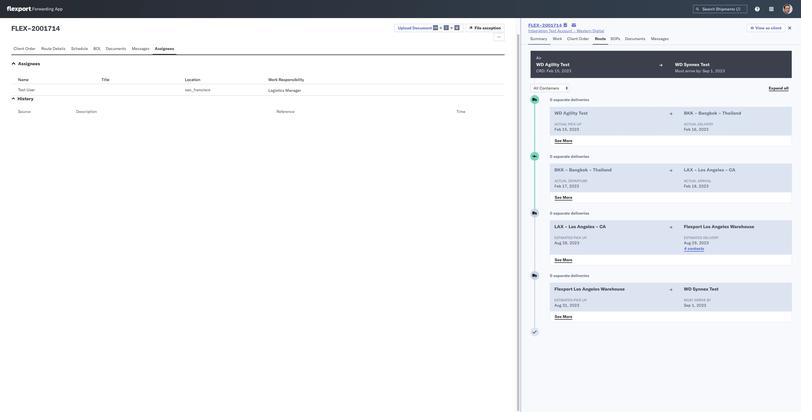 Task type: vqa. For each thing, say whether or not it's contained in the screenshot.
up inside The Estimated Pick Up Aug 28, 2023
yes



Task type: describe. For each thing, give the bounding box(es) containing it.
los up estimated delivery aug 29, 2023 4 contacts on the right of the page
[[704, 224, 711, 229]]

view as client button
[[748, 24, 786, 32]]

feb inside actual pick up feb 15, 2023
[[555, 127, 562, 132]]

0 separate deliveries for wd
[[551, 97, 590, 102]]

test user
[[18, 87, 35, 92]]

0 for lax
[[551, 211, 553, 216]]

aug for lax - los angeles - ca
[[555, 240, 562, 246]]

estimated for lax - los angeles - ca
[[555, 236, 573, 240]]

documents for the leftmost documents button
[[106, 46, 126, 51]]

route for route details
[[41, 46, 52, 51]]

arrival
[[698, 179, 712, 183]]

deliveries for test
[[571, 97, 590, 102]]

1 vertical spatial bangkok
[[570, 167, 588, 173]]

1 horizontal spatial bkk - bangkok - thailand
[[685, 110, 742, 116]]

deliveries for angeles
[[571, 273, 590, 278]]

messages for 'messages' button to the left
[[132, 46, 150, 51]]

test inside integration test account - western digital link
[[549, 28, 557, 33]]

wd up must arrive by: sep 1, 2023
[[676, 62, 683, 67]]

0 vertical spatial synnex
[[685, 62, 700, 67]]

actual for feb
[[555, 122, 568, 126]]

order for client order button to the right
[[579, 36, 590, 41]]

forwarding
[[32, 6, 54, 12]]

estimated delivery aug 29, 2023 4 contacts
[[685, 236, 719, 251]]

2023 inside estimated delivery aug 29, 2023 4 contacts
[[700, 240, 710, 246]]

user
[[27, 87, 35, 92]]

31,
[[563, 303, 569, 308]]

2023 inside estimated pick up aug 28, 2023
[[570, 240, 580, 246]]

schedule
[[71, 46, 88, 51]]

0 horizontal spatial flexport
[[555, 286, 573, 292]]

name
[[18, 77, 29, 82]]

4
[[685, 246, 687, 251]]

0 horizontal spatial lax - los angeles - ca
[[555, 224, 607, 229]]

1 horizontal spatial assignees
[[155, 46, 174, 51]]

1 horizontal spatial flexport los angeles warehouse
[[685, 224, 755, 229]]

integration test account - western digital link
[[529, 28, 605, 34]]

flex-2001714 link
[[529, 22, 562, 28]]

1 vertical spatial agility
[[564, 110, 578, 116]]

29,
[[693, 240, 699, 246]]

arrive for by:
[[686, 68, 696, 73]]

more for bkk
[[563, 195, 573, 200]]

0 horizontal spatial 2001714
[[31, 24, 60, 32]]

0 horizontal spatial ca
[[600, 224, 607, 229]]

work responsibility
[[269, 77, 304, 82]]

see for flexport los angeles warehouse
[[555, 314, 562, 319]]

angeles up arrival
[[707, 167, 725, 173]]

0 horizontal spatial assignees button
[[18, 61, 40, 66]]

departure
[[569, 179, 588, 183]]

actual pick up feb 15, 2023
[[555, 122, 582, 132]]

air
[[537, 55, 542, 60]]

0 vertical spatial wd agility test
[[537, 62, 570, 67]]

upload document button
[[394, 24, 464, 32]]

exception
[[483, 25, 501, 31]]

1 vertical spatial wd agility test
[[555, 110, 588, 116]]

see more for lax
[[555, 257, 573, 262]]

0 vertical spatial warehouse
[[731, 224, 755, 229]]

upload
[[398, 25, 412, 30]]

0 vertical spatial wd synnex test
[[676, 62, 710, 67]]

manager
[[286, 88, 301, 93]]

by
[[708, 298, 712, 302]]

feb for feb 18, 2023
[[685, 184, 691, 189]]

los up arrival
[[699, 167, 706, 173]]

see more for wd
[[555, 138, 573, 143]]

sep for must arrive by: sep 1, 2023
[[703, 68, 710, 73]]

route details
[[41, 46, 65, 51]]

angeles up estimated pick up aug 31, 2023
[[583, 286, 600, 292]]

0 vertical spatial bkk
[[685, 110, 694, 116]]

separate for lax
[[554, 211, 571, 216]]

up for los
[[583, 236, 587, 240]]

1 vertical spatial bkk - bangkok - thailand
[[555, 167, 612, 173]]

2023 inside actual arrival feb 18, 2023
[[700, 184, 709, 189]]

feb for feb 16, 2023
[[685, 127, 691, 132]]

source
[[18, 109, 31, 114]]

expand all
[[770, 85, 789, 91]]

flex - 2001714
[[11, 24, 60, 32]]

wd up must arrive by sep 1, 2023
[[685, 286, 692, 292]]

see more button for bkk
[[552, 193, 576, 202]]

details
[[53, 46, 65, 51]]

0 horizontal spatial client order button
[[11, 44, 39, 55]]

bol
[[93, 46, 101, 51]]

title
[[102, 77, 110, 82]]

forwarding app link
[[7, 6, 63, 12]]

sops button
[[609, 34, 623, 45]]

route button
[[593, 34, 609, 45]]

client
[[772, 25, 782, 31]]

location
[[185, 77, 201, 82]]

client for the left client order button
[[14, 46, 24, 51]]

1 horizontal spatial messages button
[[650, 34, 673, 45]]

integration
[[529, 28, 548, 33]]

0 for wd
[[551, 97, 553, 102]]

schedule button
[[69, 44, 91, 55]]

1 vertical spatial synnex
[[693, 286, 709, 292]]

pick for angeles
[[574, 298, 582, 302]]

logistics
[[269, 88, 285, 93]]

documents for right documents button
[[626, 36, 646, 41]]

2023 inside estimated pick up aug 31, 2023
[[570, 303, 580, 308]]

document
[[413, 25, 432, 30]]

flex-
[[529, 22, 543, 28]]

estimated for flexport los angeles warehouse
[[555, 298, 573, 302]]

test up "by"
[[710, 286, 719, 292]]

more for wd
[[563, 138, 573, 143]]

crd: feb 15, 2023
[[537, 68, 572, 73]]

test up must arrive by: sep 1, 2023
[[701, 62, 710, 67]]

expand
[[770, 85, 784, 91]]

work for work
[[553, 36, 563, 41]]

separate for bkk
[[554, 154, 571, 159]]

actual for 18,
[[685, 179, 697, 183]]

san_francisco
[[185, 87, 211, 92]]

16,
[[692, 127, 699, 132]]

actual for 17,
[[555, 179, 568, 183]]

client order for client order button to the right
[[568, 36, 590, 41]]

integration test account - western digital
[[529, 28, 605, 33]]

0 for flexport
[[551, 273, 553, 278]]

flexport. image
[[7, 6, 32, 12]]

los up estimated pick up aug 28, 2023
[[569, 224, 577, 229]]

estimated pick up aug 31, 2023
[[555, 298, 587, 308]]

0 vertical spatial thailand
[[723, 110, 742, 116]]

flex
[[11, 24, 27, 32]]

delivery for bangkok
[[698, 122, 714, 126]]

forwarding app
[[32, 6, 63, 12]]



Task type: locate. For each thing, give the bounding box(es) containing it.
test left user
[[18, 87, 26, 92]]

angeles up estimated delivery aug 29, 2023 4 contacts on the right of the page
[[712, 224, 730, 229]]

description
[[76, 109, 97, 114]]

route inside 'button'
[[596, 36, 607, 41]]

0 vertical spatial pick
[[569, 122, 576, 126]]

delivery up contacts
[[704, 236, 719, 240]]

account
[[558, 28, 573, 33]]

0 vertical spatial bangkok
[[699, 110, 718, 116]]

see more button
[[552, 136, 576, 145], [552, 193, 576, 202], [552, 256, 576, 264], [552, 313, 576, 321]]

2 separate from the top
[[554, 154, 571, 159]]

more for flexport
[[563, 314, 573, 319]]

2 0 from the top
[[551, 154, 553, 159]]

assignees
[[155, 46, 174, 51], [18, 61, 40, 66]]

more for lax
[[563, 257, 573, 262]]

lax - los angeles - ca up estimated pick up aug 28, 2023
[[555, 224, 607, 229]]

0 vertical spatial assignees
[[155, 46, 174, 51]]

0 vertical spatial lax
[[685, 167, 694, 173]]

all
[[785, 85, 789, 91]]

3 more from the top
[[563, 257, 573, 262]]

view as client
[[756, 25, 782, 31]]

up inside estimated pick up aug 28, 2023
[[583, 236, 587, 240]]

1 horizontal spatial documents
[[626, 36, 646, 41]]

must left by:
[[676, 68, 685, 73]]

route left details
[[41, 46, 52, 51]]

estimated up 31,
[[555, 298, 573, 302]]

client order down flex
[[14, 46, 35, 51]]

bkk - bangkok - thailand up actual delivery feb 16, 2023
[[685, 110, 742, 116]]

0 horizontal spatial thailand
[[594, 167, 612, 173]]

0 separate deliveries up actual pick up feb 15, 2023
[[551, 97, 590, 102]]

up for angeles
[[583, 298, 587, 302]]

0 horizontal spatial lax
[[555, 224, 564, 229]]

client order
[[568, 36, 590, 41], [14, 46, 35, 51]]

4 contacts button
[[685, 246, 705, 251]]

bkk - bangkok - thailand up departure
[[555, 167, 612, 173]]

0 vertical spatial client
[[568, 36, 578, 41]]

feb inside actual delivery feb 16, 2023
[[685, 127, 691, 132]]

summary button
[[529, 34, 551, 45]]

pick inside actual pick up feb 15, 2023
[[569, 122, 576, 126]]

route details button
[[39, 44, 69, 55]]

wd up 'crd:'
[[537, 62, 544, 67]]

sep
[[703, 68, 710, 73], [685, 303, 691, 308]]

contacts
[[688, 246, 705, 251]]

lax - los angeles - ca up arrival
[[685, 167, 736, 173]]

0 separate deliveries up estimated pick up aug 31, 2023
[[551, 273, 590, 278]]

1 horizontal spatial route
[[596, 36, 607, 41]]

1 vertical spatial documents
[[106, 46, 126, 51]]

sep inside must arrive by sep 1, 2023
[[685, 303, 691, 308]]

1 separate from the top
[[554, 97, 571, 102]]

0 horizontal spatial documents
[[106, 46, 126, 51]]

test down flex-2001714 link
[[549, 28, 557, 33]]

estimated inside estimated pick up aug 28, 2023
[[555, 236, 573, 240]]

0 horizontal spatial 15,
[[555, 68, 561, 73]]

time
[[457, 109, 466, 114]]

1, inside must arrive by sep 1, 2023
[[693, 303, 696, 308]]

feb for feb 17, 2023
[[555, 184, 562, 189]]

aug up the 4
[[685, 240, 692, 246]]

flex-2001714
[[529, 22, 562, 28]]

warehouse
[[731, 224, 755, 229], [601, 286, 625, 292]]

4 separate from the top
[[554, 273, 571, 278]]

documents button right sops at the top right of the page
[[623, 34, 650, 45]]

2023 inside actual delivery feb 16, 2023
[[700, 127, 709, 132]]

0 vertical spatial bkk - bangkok - thailand
[[685, 110, 742, 116]]

1 see from the top
[[555, 138, 562, 143]]

responsibility
[[279, 77, 304, 82]]

angeles up estimated pick up aug 28, 2023
[[578, 224, 595, 229]]

0 separate deliveries for lax
[[551, 211, 590, 216]]

0 separate deliveries up estimated pick up aug 28, 2023
[[551, 211, 590, 216]]

client for client order button to the right
[[568, 36, 578, 41]]

0 horizontal spatial work
[[269, 77, 278, 82]]

3 separate from the top
[[554, 211, 571, 216]]

agility up the crd: feb 15, 2023
[[546, 62, 560, 67]]

test up the crd: feb 15, 2023
[[561, 62, 570, 67]]

see more down 28,
[[555, 257, 573, 262]]

2 see from the top
[[555, 195, 562, 200]]

pick inside estimated pick up aug 28, 2023
[[574, 236, 582, 240]]

see more for flexport
[[555, 314, 573, 319]]

pick for test
[[569, 122, 576, 126]]

see more button for wd
[[552, 136, 576, 145]]

actual inside actual pick up feb 15, 2023
[[555, 122, 568, 126]]

18,
[[692, 184, 699, 189]]

as
[[766, 25, 771, 31]]

3 see from the top
[[555, 257, 562, 262]]

must left "by"
[[685, 298, 694, 302]]

0 horizontal spatial flexport los angeles warehouse
[[555, 286, 625, 292]]

sep for must arrive by sep 1, 2023
[[685, 303, 691, 308]]

see
[[555, 138, 562, 143], [555, 195, 562, 200], [555, 257, 562, 262], [555, 314, 562, 319]]

1 horizontal spatial 2001714
[[543, 22, 562, 28]]

bangkok up departure
[[570, 167, 588, 173]]

separate for wd
[[554, 97, 571, 102]]

pick inside estimated pick up aug 31, 2023
[[574, 298, 582, 302]]

1 horizontal spatial agility
[[564, 110, 578, 116]]

see more button down 28,
[[552, 256, 576, 264]]

synnex up "by"
[[693, 286, 709, 292]]

documents
[[626, 36, 646, 41], [106, 46, 126, 51]]

1 horizontal spatial lax - los angeles - ca
[[685, 167, 736, 173]]

flexport los angeles warehouse up estimated pick up aug 31, 2023
[[555, 286, 625, 292]]

actual inside actual departure feb 17, 2023
[[555, 179, 568, 183]]

see more down actual pick up feb 15, 2023
[[555, 138, 573, 143]]

messages
[[652, 36, 670, 41], [132, 46, 150, 51]]

delivery inside estimated delivery aug 29, 2023 4 contacts
[[704, 236, 719, 240]]

1 vertical spatial flexport
[[555, 286, 573, 292]]

estimated
[[555, 236, 573, 240], [685, 236, 703, 240], [555, 298, 573, 302]]

aug left 28,
[[555, 240, 562, 246]]

client order button down flex
[[11, 44, 39, 55]]

work button
[[551, 34, 566, 45]]

1,
[[711, 68, 715, 73], [693, 303, 696, 308]]

1 vertical spatial bkk
[[555, 167, 565, 173]]

2001714 up account
[[543, 22, 562, 28]]

2 0 separate deliveries from the top
[[551, 154, 590, 159]]

1 vertical spatial lax - los angeles - ca
[[555, 224, 607, 229]]

2 deliveries from the top
[[571, 154, 590, 159]]

see for lax - los angeles - ca
[[555, 257, 562, 262]]

feb inside actual arrival feb 18, 2023
[[685, 184, 691, 189]]

0 vertical spatial flexport
[[685, 224, 703, 229]]

3 see more button from the top
[[552, 256, 576, 264]]

must for must arrive by: sep 1, 2023
[[676, 68, 685, 73]]

1 horizontal spatial ca
[[730, 167, 736, 173]]

1 horizontal spatial 1,
[[711, 68, 715, 73]]

test up actual pick up feb 15, 2023
[[579, 110, 588, 116]]

0 vertical spatial route
[[596, 36, 607, 41]]

actual inside actual arrival feb 18, 2023
[[685, 179, 697, 183]]

delivery up 16,
[[698, 122, 714, 126]]

2 see more from the top
[[555, 195, 573, 200]]

summary
[[531, 36, 548, 41]]

4 see more from the top
[[555, 314, 573, 319]]

0 horizontal spatial documents button
[[104, 44, 130, 55]]

reference
[[277, 109, 295, 114]]

3 deliveries from the top
[[571, 211, 590, 216]]

must for must arrive by sep 1, 2023
[[685, 298, 694, 302]]

history button
[[18, 96, 33, 101]]

1 0 separate deliveries from the top
[[551, 97, 590, 102]]

digital
[[593, 28, 605, 33]]

see down actual departure feb 17, 2023
[[555, 195, 562, 200]]

see more button down actual pick up feb 15, 2023
[[552, 136, 576, 145]]

1, for must arrive by: sep 1, 2023
[[711, 68, 715, 73]]

2023 inside actual pick up feb 15, 2023
[[570, 127, 580, 132]]

15,
[[555, 68, 561, 73], [563, 127, 569, 132]]

17,
[[563, 184, 569, 189]]

messages for rightmost 'messages' button
[[652, 36, 670, 41]]

0 vertical spatial up
[[577, 122, 582, 126]]

0 vertical spatial sep
[[703, 68, 710, 73]]

messages button
[[650, 34, 673, 45], [130, 44, 153, 55]]

feb inside actual departure feb 17, 2023
[[555, 184, 562, 189]]

separate
[[554, 97, 571, 102], [554, 154, 571, 159], [554, 211, 571, 216], [554, 273, 571, 278]]

bkk up '17,'
[[555, 167, 565, 173]]

1 horizontal spatial client order
[[568, 36, 590, 41]]

0 vertical spatial flexport los angeles warehouse
[[685, 224, 755, 229]]

flexport
[[685, 224, 703, 229], [555, 286, 573, 292]]

route
[[596, 36, 607, 41], [41, 46, 52, 51]]

work
[[553, 36, 563, 41], [269, 77, 278, 82]]

wd agility test up actual pick up feb 15, 2023
[[555, 110, 588, 116]]

2 see more button from the top
[[552, 193, 576, 202]]

see down estimated pick up aug 31, 2023
[[555, 314, 562, 319]]

1 horizontal spatial documents button
[[623, 34, 650, 45]]

see more button for lax
[[552, 256, 576, 264]]

see for bkk - bangkok - thailand
[[555, 195, 562, 200]]

1 vertical spatial lax
[[555, 224, 564, 229]]

estimated up the 29,
[[685, 236, 703, 240]]

app
[[55, 6, 63, 12]]

1 vertical spatial assignees
[[18, 61, 40, 66]]

crd:
[[537, 68, 546, 73]]

flexport up the 29,
[[685, 224, 703, 229]]

1 horizontal spatial assignees button
[[153, 44, 177, 55]]

see more button down '17,'
[[552, 193, 576, 202]]

ca
[[730, 167, 736, 173], [600, 224, 607, 229]]

see more down 31,
[[555, 314, 573, 319]]

route inside "button"
[[41, 46, 52, 51]]

0 horizontal spatial messages
[[132, 46, 150, 51]]

agility
[[546, 62, 560, 67], [564, 110, 578, 116]]

more down 28,
[[563, 257, 573, 262]]

aug left 31,
[[555, 303, 562, 308]]

aug inside estimated pick up aug 31, 2023
[[555, 303, 562, 308]]

15, inside actual pick up feb 15, 2023
[[563, 127, 569, 132]]

3 0 separate deliveries from the top
[[551, 211, 590, 216]]

1 more from the top
[[563, 138, 573, 143]]

must inside must arrive by sep 1, 2023
[[685, 298, 694, 302]]

0 horizontal spatial bkk - bangkok - thailand
[[555, 167, 612, 173]]

0 vertical spatial documents
[[626, 36, 646, 41]]

aug
[[555, 240, 562, 246], [685, 240, 692, 246], [555, 303, 562, 308]]

lax
[[685, 167, 694, 173], [555, 224, 564, 229]]

file exception
[[475, 25, 501, 31]]

flexport los angeles warehouse up estimated delivery aug 29, 2023 4 contacts on the right of the page
[[685, 224, 755, 229]]

1 vertical spatial thailand
[[594, 167, 612, 173]]

los up estimated pick up aug 31, 2023
[[574, 286, 582, 292]]

0 separate deliveries for bkk
[[551, 154, 590, 159]]

estimated inside estimated delivery aug 29, 2023 4 contacts
[[685, 236, 703, 240]]

1 horizontal spatial client order button
[[566, 34, 593, 45]]

history
[[18, 96, 33, 101]]

test
[[549, 28, 557, 33], [561, 62, 570, 67], [701, 62, 710, 67], [18, 87, 26, 92], [579, 110, 588, 116], [710, 286, 719, 292]]

0 separate deliveries
[[551, 97, 590, 102], [551, 154, 590, 159], [551, 211, 590, 216], [551, 273, 590, 278]]

wd agility test
[[537, 62, 570, 67], [555, 110, 588, 116]]

wd agility test up the crd: feb 15, 2023
[[537, 62, 570, 67]]

1 vertical spatial route
[[41, 46, 52, 51]]

up
[[577, 122, 582, 126], [583, 236, 587, 240], [583, 298, 587, 302]]

1 vertical spatial client
[[14, 46, 24, 51]]

file
[[475, 25, 482, 31]]

4 more from the top
[[563, 314, 573, 319]]

expand all button
[[766, 84, 793, 92]]

0 horizontal spatial 1,
[[693, 303, 696, 308]]

separate for flexport
[[554, 273, 571, 278]]

client order down western at top right
[[568, 36, 590, 41]]

0 vertical spatial assignees button
[[153, 44, 177, 55]]

arrive left by:
[[686, 68, 696, 73]]

1 vertical spatial flexport los angeles warehouse
[[555, 286, 625, 292]]

work up logistics
[[269, 77, 278, 82]]

arrive left "by"
[[695, 298, 707, 302]]

0 horizontal spatial assignees
[[18, 61, 40, 66]]

aug inside estimated delivery aug 29, 2023 4 contacts
[[685, 240, 692, 246]]

Search Shipments (/) text field
[[694, 5, 748, 13]]

2001714
[[543, 22, 562, 28], [31, 24, 60, 32]]

2 more from the top
[[563, 195, 573, 200]]

must arrive by sep 1, 2023
[[685, 298, 712, 308]]

1 see more from the top
[[555, 138, 573, 143]]

1, for must arrive by sep 1, 2023
[[693, 303, 696, 308]]

1 horizontal spatial thailand
[[723, 110, 742, 116]]

work for work responsibility
[[269, 77, 278, 82]]

bkk
[[685, 110, 694, 116], [555, 167, 565, 173]]

lax up 28,
[[555, 224, 564, 229]]

0 separate deliveries for flexport
[[551, 273, 590, 278]]

arrive inside must arrive by sep 1, 2023
[[695, 298, 707, 302]]

2023 inside must arrive by sep 1, 2023
[[697, 303, 707, 308]]

more down '17,'
[[563, 195, 573, 200]]

1 vertical spatial sep
[[685, 303, 691, 308]]

delivery
[[698, 122, 714, 126], [704, 236, 719, 240]]

wd synnex test up "by"
[[685, 286, 719, 292]]

4 see more button from the top
[[552, 313, 576, 321]]

estimated up 28,
[[555, 236, 573, 240]]

1 see more button from the top
[[552, 136, 576, 145]]

deliveries for bangkok
[[571, 154, 590, 159]]

0 horizontal spatial client
[[14, 46, 24, 51]]

bkk - bangkok - thailand
[[685, 110, 742, 116], [555, 167, 612, 173]]

0 vertical spatial ca
[[730, 167, 736, 173]]

0 vertical spatial work
[[553, 36, 563, 41]]

actual departure feb 17, 2023
[[555, 179, 588, 189]]

up inside estimated pick up aug 31, 2023
[[583, 298, 587, 302]]

1 horizontal spatial bangkok
[[699, 110, 718, 116]]

order down flex - 2001714 at the left
[[25, 46, 35, 51]]

aug inside estimated pick up aug 28, 2023
[[555, 240, 562, 246]]

see more
[[555, 138, 573, 143], [555, 195, 573, 200], [555, 257, 573, 262], [555, 314, 573, 319]]

1 horizontal spatial 15,
[[563, 127, 569, 132]]

3 see more from the top
[[555, 257, 573, 262]]

deliveries for los
[[571, 211, 590, 216]]

logistics manager
[[269, 88, 301, 93]]

view
[[756, 25, 765, 31]]

arrive for by
[[695, 298, 707, 302]]

4 0 from the top
[[551, 273, 553, 278]]

by:
[[697, 68, 702, 73]]

synnex up by:
[[685, 62, 700, 67]]

wd synnex test up by:
[[676, 62, 710, 67]]

1 deliveries from the top
[[571, 97, 590, 102]]

1 vertical spatial delivery
[[704, 236, 719, 240]]

0 vertical spatial client order
[[568, 36, 590, 41]]

route down digital
[[596, 36, 607, 41]]

documents right bol button
[[106, 46, 126, 51]]

1 0 from the top
[[551, 97, 553, 102]]

1 horizontal spatial warehouse
[[731, 224, 755, 229]]

more down actual pick up feb 15, 2023
[[563, 138, 573, 143]]

angeles
[[707, 167, 725, 173], [578, 224, 595, 229], [712, 224, 730, 229], [583, 286, 600, 292]]

1 vertical spatial client order
[[14, 46, 35, 51]]

documents right "sops" button
[[626, 36, 646, 41]]

see more down '17,'
[[555, 195, 573, 200]]

1 vertical spatial pick
[[574, 236, 582, 240]]

see more button down 31,
[[552, 313, 576, 321]]

client order button down western at top right
[[566, 34, 593, 45]]

0 vertical spatial 15,
[[555, 68, 561, 73]]

actual inside actual delivery feb 16, 2023
[[685, 122, 697, 126]]

aug for flexport los angeles warehouse
[[555, 303, 562, 308]]

4 0 separate deliveries from the top
[[551, 273, 590, 278]]

bol button
[[91, 44, 104, 55]]

must
[[676, 68, 685, 73], [685, 298, 694, 302]]

order down western at top right
[[579, 36, 590, 41]]

28,
[[563, 240, 569, 246]]

must arrive by: sep 1, 2023
[[676, 68, 726, 73]]

0 separate deliveries up departure
[[551, 154, 590, 159]]

up inside actual pick up feb 15, 2023
[[577, 122, 582, 126]]

2 vertical spatial pick
[[574, 298, 582, 302]]

western
[[577, 28, 592, 33]]

wd up actual pick up feb 15, 2023
[[555, 110, 563, 116]]

client order for the left client order button
[[14, 46, 35, 51]]

assignees button
[[153, 44, 177, 55], [18, 61, 40, 66]]

1 horizontal spatial bkk
[[685, 110, 694, 116]]

0 vertical spatial messages
[[652, 36, 670, 41]]

1 horizontal spatial sep
[[703, 68, 710, 73]]

upload document
[[398, 25, 432, 30]]

1 vertical spatial wd synnex test
[[685, 286, 719, 292]]

0 for bkk
[[551, 154, 553, 159]]

4 see from the top
[[555, 314, 562, 319]]

client down integration test account - western digital
[[568, 36, 578, 41]]

work down account
[[553, 36, 563, 41]]

1 horizontal spatial client
[[568, 36, 578, 41]]

work inside button
[[553, 36, 563, 41]]

1 horizontal spatial work
[[553, 36, 563, 41]]

order for the left client order button
[[25, 46, 35, 51]]

route for route
[[596, 36, 607, 41]]

0 vertical spatial delivery
[[698, 122, 714, 126]]

estimated pick up aug 28, 2023
[[555, 236, 587, 246]]

documents button right bol on the left
[[104, 44, 130, 55]]

los
[[699, 167, 706, 173], [569, 224, 577, 229], [704, 224, 711, 229], [574, 286, 582, 292]]

client down flex
[[14, 46, 24, 51]]

up for test
[[577, 122, 582, 126]]

1 horizontal spatial flexport
[[685, 224, 703, 229]]

1 vertical spatial warehouse
[[601, 286, 625, 292]]

0 horizontal spatial bangkok
[[570, 167, 588, 173]]

actual for 16,
[[685, 122, 697, 126]]

delivery inside actual delivery feb 16, 2023
[[698, 122, 714, 126]]

see down estimated pick up aug 28, 2023
[[555, 257, 562, 262]]

0 vertical spatial agility
[[546, 62, 560, 67]]

actual delivery feb 16, 2023
[[685, 122, 714, 132]]

bkk up actual delivery feb 16, 2023
[[685, 110, 694, 116]]

bangkok up actual delivery feb 16, 2023
[[699, 110, 718, 116]]

1 horizontal spatial messages
[[652, 36, 670, 41]]

sops
[[611, 36, 621, 41]]

see more button for flexport
[[552, 313, 576, 321]]

lax up actual arrival feb 18, 2023
[[685, 167, 694, 173]]

2023 inside actual departure feb 17, 2023
[[570, 184, 580, 189]]

actual arrival feb 18, 2023
[[685, 179, 712, 189]]

see more for bkk
[[555, 195, 573, 200]]

3 0 from the top
[[551, 211, 553, 216]]

flexport up estimated pick up aug 31, 2023
[[555, 286, 573, 292]]

see for wd agility test
[[555, 138, 562, 143]]

1 horizontal spatial lax
[[685, 167, 694, 173]]

see down actual pick up feb 15, 2023
[[555, 138, 562, 143]]

1 vertical spatial up
[[583, 236, 587, 240]]

thailand
[[723, 110, 742, 116], [594, 167, 612, 173]]

pick for los
[[574, 236, 582, 240]]

0 horizontal spatial client order
[[14, 46, 35, 51]]

0 vertical spatial 1,
[[711, 68, 715, 73]]

2001714 down the forwarding app on the top
[[31, 24, 60, 32]]

0 horizontal spatial sep
[[685, 303, 691, 308]]

4 deliveries from the top
[[571, 273, 590, 278]]

0 horizontal spatial messages button
[[130, 44, 153, 55]]

1 vertical spatial order
[[25, 46, 35, 51]]

delivery for angeles
[[704, 236, 719, 240]]

agility up actual pick up feb 15, 2023
[[564, 110, 578, 116]]

estimated inside estimated pick up aug 31, 2023
[[555, 298, 573, 302]]

-
[[27, 24, 31, 32], [574, 28, 576, 33], [695, 110, 698, 116], [719, 110, 722, 116], [566, 167, 568, 173], [590, 167, 592, 173], [695, 167, 698, 173], [726, 167, 729, 173], [565, 224, 568, 229], [596, 224, 599, 229]]

0 vertical spatial order
[[579, 36, 590, 41]]

1 horizontal spatial order
[[579, 36, 590, 41]]

1 vertical spatial ca
[[600, 224, 607, 229]]

0 vertical spatial arrive
[[686, 68, 696, 73]]

0 vertical spatial must
[[676, 68, 685, 73]]

more down 31,
[[563, 314, 573, 319]]

bangkok
[[699, 110, 718, 116], [570, 167, 588, 173]]

0 horizontal spatial route
[[41, 46, 52, 51]]

1 vertical spatial 15,
[[563, 127, 569, 132]]



